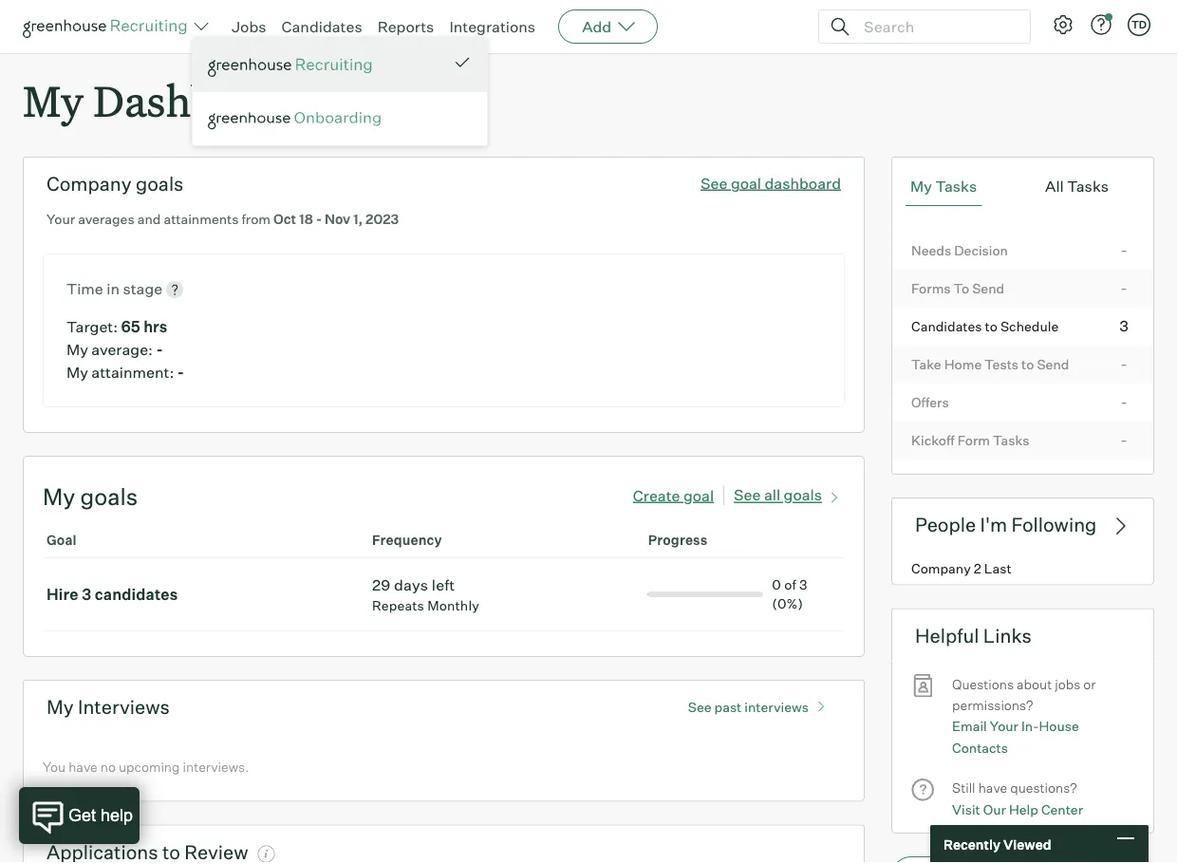 Task type: locate. For each thing, give the bounding box(es) containing it.
goal for see
[[731, 173, 762, 192]]

tasks up needs decision at the right top of the page
[[936, 177, 977, 196]]

send down schedule
[[1037, 356, 1070, 372]]

to up take home tests to send on the right of the page
[[985, 318, 998, 334]]

0 vertical spatial to
[[985, 318, 998, 334]]

in-
[[1022, 718, 1039, 735]]

company up averages
[[47, 172, 132, 196]]

candidates
[[282, 17, 362, 36], [912, 318, 982, 334]]

td button
[[1128, 13, 1151, 36]]

0 vertical spatial send
[[973, 280, 1005, 296]]

company left 2
[[912, 560, 971, 577]]

-
[[316, 211, 322, 228], [1121, 240, 1128, 259], [1121, 278, 1128, 297], [156, 340, 163, 359], [1121, 354, 1128, 373], [177, 363, 184, 382], [1121, 392, 1128, 411], [1121, 430, 1128, 449]]

have for questions?
[[979, 780, 1008, 796]]

0
[[772, 577, 781, 593]]

send
[[973, 280, 1005, 296], [1037, 356, 1070, 372]]

averages
[[78, 211, 135, 228]]

schedule
[[1001, 318, 1059, 334]]

to
[[985, 318, 998, 334], [1022, 356, 1034, 372]]

td menu
[[192, 36, 488, 146]]

kickoff
[[912, 432, 955, 448]]

65
[[121, 317, 140, 336]]

create goal
[[633, 486, 714, 505]]

0 vertical spatial have
[[69, 759, 97, 776]]

1 vertical spatial your
[[990, 718, 1019, 735]]

days
[[394, 576, 428, 595]]

dashboard
[[93, 72, 303, 128]]

you have no upcoming interviews.
[[43, 759, 249, 776]]

see inside 'link'
[[688, 699, 712, 715]]

integrations
[[450, 17, 536, 36]]

progress bar
[[648, 592, 763, 597]]

0 horizontal spatial goal
[[684, 486, 714, 505]]

3 right schedule
[[1120, 316, 1129, 335]]

have up our
[[979, 780, 1008, 796]]

1 horizontal spatial send
[[1037, 356, 1070, 372]]

tasks for my tasks
[[936, 177, 977, 196]]

needs decision
[[912, 242, 1008, 258]]

see left past
[[688, 699, 712, 715]]

my
[[23, 72, 84, 128], [911, 177, 932, 196], [66, 340, 88, 359], [66, 363, 88, 382], [43, 483, 75, 511], [47, 695, 74, 719]]

my for goals
[[43, 483, 75, 511]]

email
[[953, 718, 987, 735]]

0 horizontal spatial company
[[47, 172, 132, 196]]

attainment:
[[92, 363, 174, 382]]

18
[[299, 211, 313, 228]]

1 horizontal spatial goal
[[731, 173, 762, 192]]

greenhouse recruiting image up 'my dashboard'
[[23, 15, 194, 38]]

see all goals link
[[734, 482, 845, 505]]

add button
[[558, 9, 658, 44]]

my inside button
[[911, 177, 932, 196]]

goals
[[136, 172, 184, 196], [80, 483, 138, 511], [784, 486, 822, 505]]

questions?
[[1011, 780, 1077, 796]]

have inside still have questions? visit our help center
[[979, 780, 1008, 796]]

your averages and attainments from oct 18 - nov 1, 2023
[[47, 211, 399, 228]]

3
[[1120, 316, 1129, 335], [800, 577, 808, 593], [82, 585, 91, 604]]

1 vertical spatial to
[[1022, 356, 1034, 372]]

average:
[[92, 340, 153, 359]]

my interviews
[[47, 695, 170, 719]]

1 horizontal spatial company
[[912, 560, 971, 577]]

1 vertical spatial company
[[912, 560, 971, 577]]

0 vertical spatial candidates
[[282, 17, 362, 36]]

goal left the dashboard
[[731, 173, 762, 192]]

hrs
[[144, 317, 167, 336]]

have left no
[[69, 759, 97, 776]]

create
[[633, 486, 680, 505]]

people
[[915, 513, 976, 537]]

1 horizontal spatial candidates
[[912, 318, 982, 334]]

1 horizontal spatial greenhouse recruiting image
[[208, 54, 379, 77]]

see goal dashboard
[[701, 173, 841, 192]]

candidates link
[[282, 17, 362, 36]]

tasks right all
[[1068, 177, 1109, 196]]

29 days left repeats monthly
[[372, 576, 479, 614]]

1 vertical spatial see
[[734, 486, 761, 505]]

1 horizontal spatial 3
[[800, 577, 808, 593]]

company for company 2 last
[[912, 560, 971, 577]]

1,
[[353, 211, 363, 228]]

1 vertical spatial send
[[1037, 356, 1070, 372]]

integrations link
[[450, 17, 536, 36]]

hire 3 candidates
[[47, 585, 178, 604]]

0 vertical spatial greenhouse recruiting image
[[23, 15, 194, 38]]

0 horizontal spatial send
[[973, 280, 1005, 296]]

goal right 'create'
[[684, 486, 714, 505]]

candidates for candidates to schedule
[[912, 318, 982, 334]]

greenhouse recruiting image
[[23, 15, 194, 38], [208, 54, 379, 77]]

email your in-house contacts link
[[953, 716, 1135, 759]]

see for company goals
[[701, 173, 728, 192]]

3 inside 0 of 3 (0%)
[[800, 577, 808, 593]]

3 right of
[[800, 577, 808, 593]]

2 vertical spatial see
[[688, 699, 712, 715]]

company goals
[[47, 172, 184, 196]]

viewed
[[1004, 836, 1052, 852]]

past
[[715, 699, 742, 715]]

0 horizontal spatial 3
[[82, 585, 91, 604]]

recently
[[944, 836, 1001, 852]]

1 vertical spatial have
[[979, 780, 1008, 796]]

your down permissions?
[[990, 718, 1019, 735]]

3 right hire at the bottom of the page
[[82, 585, 91, 604]]

kickoff form tasks
[[912, 432, 1030, 448]]

candidates right jobs link at the top left
[[282, 17, 362, 36]]

0 vertical spatial goal
[[731, 173, 762, 192]]

tasks
[[936, 177, 977, 196], [1068, 177, 1109, 196], [993, 432, 1030, 448]]

my for interviews
[[47, 695, 74, 719]]

0 horizontal spatial to
[[985, 318, 998, 334]]

greenhouse recruiting image down candidates link
[[208, 54, 379, 77]]

1 vertical spatial goal
[[684, 486, 714, 505]]

attainments
[[164, 211, 239, 228]]

dashboard
[[765, 173, 841, 192]]

1 vertical spatial greenhouse recruiting image
[[208, 54, 379, 77]]

take home tests to send
[[912, 356, 1070, 372]]

links
[[984, 623, 1032, 647]]

all tasks button
[[1041, 167, 1114, 206]]

goals for my goals
[[80, 483, 138, 511]]

tab list
[[906, 167, 1140, 206]]

1 horizontal spatial have
[[979, 780, 1008, 796]]

see
[[701, 173, 728, 192], [734, 486, 761, 505], [688, 699, 712, 715]]

see for my interviews
[[688, 699, 712, 715]]

and
[[137, 211, 161, 228]]

home
[[945, 356, 982, 372]]

send right to
[[973, 280, 1005, 296]]

see past interviews
[[688, 699, 809, 715]]

0 vertical spatial company
[[47, 172, 132, 196]]

form
[[958, 432, 990, 448]]

company 2 last
[[912, 560, 1012, 577]]

0 horizontal spatial have
[[69, 759, 97, 776]]

1 horizontal spatial your
[[990, 718, 1019, 735]]

0 horizontal spatial your
[[47, 211, 75, 228]]

to right tests
[[1022, 356, 1034, 372]]

or
[[1084, 676, 1096, 692]]

0 horizontal spatial tasks
[[936, 177, 977, 196]]

my for tasks
[[911, 177, 932, 196]]

your left averages
[[47, 211, 75, 228]]

goal
[[731, 173, 762, 192], [684, 486, 714, 505]]

tasks right form
[[993, 432, 1030, 448]]

2 horizontal spatial 3
[[1120, 316, 1129, 335]]

goals for company goals
[[136, 172, 184, 196]]

0 horizontal spatial candidates
[[282, 17, 362, 36]]

1 vertical spatial candidates
[[912, 318, 982, 334]]

people i'm following
[[915, 513, 1097, 537]]

see left the dashboard
[[701, 173, 728, 192]]

my tasks button
[[906, 167, 982, 206]]

monthly
[[427, 597, 479, 614]]

0 vertical spatial your
[[47, 211, 75, 228]]

candidates down 'forms to send'
[[912, 318, 982, 334]]

your inside questions about jobs or permissions? email your in-house contacts
[[990, 718, 1019, 735]]

jobs
[[1055, 676, 1081, 692]]

help
[[1009, 801, 1039, 818]]

0 vertical spatial see
[[701, 173, 728, 192]]

stage
[[123, 279, 163, 298]]

2 horizontal spatial tasks
[[1068, 177, 1109, 196]]

oct
[[274, 211, 296, 228]]

(0%)
[[772, 596, 803, 612]]

see goal dashboard link
[[701, 173, 841, 192]]

see left all
[[734, 486, 761, 505]]



Task type: describe. For each thing, give the bounding box(es) containing it.
nov
[[325, 211, 351, 228]]

center
[[1042, 801, 1084, 818]]

my goals
[[43, 483, 138, 511]]

see past interviews link
[[679, 691, 841, 715]]

tab list containing my tasks
[[906, 167, 1140, 206]]

still have questions? visit our help center
[[953, 780, 1084, 818]]

you
[[43, 759, 66, 776]]

to
[[954, 280, 970, 296]]

my for dashboard
[[23, 72, 84, 128]]

reports
[[378, 17, 434, 36]]

in
[[107, 279, 120, 298]]

target:
[[66, 317, 118, 336]]

0 of 3 (0%)
[[772, 577, 808, 612]]

all tasks
[[1046, 177, 1109, 196]]

candidates to schedule
[[912, 318, 1059, 334]]

needs
[[912, 242, 952, 258]]

about
[[1017, 676, 1052, 692]]

company for company goals
[[47, 172, 132, 196]]

time in
[[66, 279, 123, 298]]

candidates
[[95, 585, 178, 604]]

have for no
[[69, 759, 97, 776]]

last
[[985, 560, 1012, 577]]

interviews
[[78, 695, 170, 719]]

visit our help center link
[[953, 799, 1084, 820]]

following
[[1012, 513, 1097, 537]]

add
[[582, 17, 612, 36]]

i'm
[[980, 513, 1008, 537]]

goal for create
[[684, 486, 714, 505]]

my dashboard
[[23, 72, 303, 128]]

Search text field
[[859, 13, 1013, 40]]

td button
[[1124, 9, 1155, 40]]

1 horizontal spatial to
[[1022, 356, 1034, 372]]

still
[[953, 780, 976, 796]]

greenhouse recruiting image inside td menu
[[208, 54, 379, 77]]

our
[[984, 801, 1006, 818]]

2
[[974, 560, 982, 577]]

recently viewed
[[944, 836, 1052, 852]]

visit
[[953, 801, 981, 818]]

contacts
[[953, 739, 1008, 756]]

target: 65 hrs my average: - my attainment: -
[[66, 317, 184, 382]]

forms
[[912, 280, 951, 296]]

td
[[1132, 18, 1147, 31]]

jobs
[[232, 17, 266, 36]]

tests
[[985, 356, 1019, 372]]

0 horizontal spatial greenhouse recruiting image
[[23, 15, 194, 38]]

candidates for candidates
[[282, 17, 362, 36]]

interviews.
[[183, 759, 249, 776]]

goal
[[47, 532, 77, 549]]

29
[[372, 576, 391, 595]]

decision
[[954, 242, 1008, 258]]

repeats
[[372, 597, 424, 614]]

forms to send
[[912, 280, 1005, 296]]

take
[[912, 356, 942, 372]]

reports link
[[378, 17, 434, 36]]

greenhouse onboarding image
[[208, 111, 472, 130]]

configure image
[[1052, 13, 1075, 36]]

offers
[[912, 394, 949, 410]]

jobs link
[[232, 17, 266, 36]]

frequency
[[372, 532, 442, 549]]

progress
[[648, 532, 708, 549]]

upcoming
[[119, 759, 180, 776]]

all
[[1046, 177, 1064, 196]]

see all goals
[[734, 486, 822, 505]]

questions
[[953, 676, 1014, 692]]

all
[[764, 486, 781, 505]]

tasks for all tasks
[[1068, 177, 1109, 196]]

create goal link
[[633, 486, 734, 505]]

house
[[1039, 718, 1080, 735]]

1 horizontal spatial tasks
[[993, 432, 1030, 448]]

company 2 last link
[[893, 551, 1154, 584]]

left
[[432, 576, 455, 595]]

2023
[[366, 211, 399, 228]]

interviews
[[745, 699, 809, 715]]

hire
[[47, 585, 79, 604]]

from
[[242, 211, 271, 228]]

no
[[100, 759, 116, 776]]



Task type: vqa. For each thing, say whether or not it's contained in the screenshot.
tab list
yes



